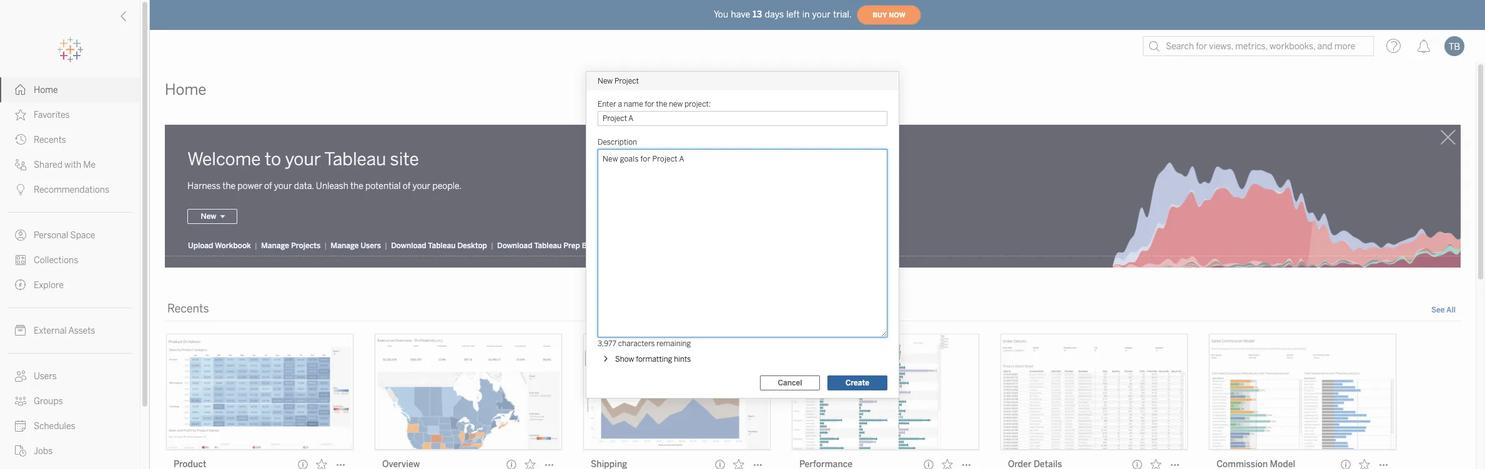 Task type: vqa. For each thing, say whether or not it's contained in the screenshot.
Users within the Main Navigation. Press the Up and Down arrow keys to access links. Element
yes



Task type: describe. For each thing, give the bounding box(es) containing it.
users link
[[0, 364, 140, 389]]

welcome
[[187, 149, 261, 170]]

project:
[[685, 100, 711, 108]]

your left data.
[[274, 181, 292, 192]]

home inside main navigation. press the up and down arrow keys to access links. element
[[34, 85, 58, 96]]

1 horizontal spatial the
[[351, 181, 364, 192]]

by text only_f5he34f image for recents
[[15, 134, 26, 146]]

have
[[731, 9, 751, 20]]

upload
[[188, 242, 213, 251]]

enter
[[598, 100, 617, 108]]

explore link
[[0, 273, 140, 298]]

the inside new project dialog
[[656, 100, 668, 108]]

shared with me
[[34, 160, 96, 171]]

2 of from the left
[[403, 181, 411, 192]]

personal
[[34, 231, 68, 241]]

Description text field
[[598, 149, 888, 338]]

download tableau desktop link
[[391, 241, 488, 251]]

show formatting hints button
[[599, 352, 694, 367]]

recents inside main navigation. press the up and down arrow keys to access links. element
[[34, 135, 66, 146]]

space
[[70, 231, 95, 241]]

formatting
[[636, 355, 673, 364]]

show formatting hints
[[615, 355, 691, 364]]

by text only_f5he34f image for users
[[15, 371, 26, 382]]

3,977 characters remaining
[[598, 340, 691, 348]]

unleash
[[316, 181, 349, 192]]

groups link
[[0, 389, 140, 414]]

manage projects link
[[261, 241, 321, 251]]

manage users link
[[330, 241, 382, 251]]

recents link
[[0, 127, 140, 152]]

schedules
[[34, 422, 75, 432]]

by text only_f5he34f image for recommendations
[[15, 184, 26, 196]]

external assets
[[34, 326, 95, 337]]

2 download from the left
[[497, 242, 533, 251]]

see all link
[[1432, 305, 1457, 318]]

2 horizontal spatial tableau
[[534, 242, 562, 251]]

welcome to your tableau site
[[187, 149, 419, 170]]

for
[[645, 100, 655, 108]]

personal space link
[[0, 223, 140, 248]]

schedules link
[[0, 414, 140, 439]]

shared
[[34, 160, 62, 171]]

shared with me link
[[0, 152, 140, 177]]

new project
[[598, 77, 639, 85]]

you
[[714, 9, 729, 20]]

1 | from the left
[[255, 242, 257, 251]]

trial.
[[834, 9, 852, 20]]

1 horizontal spatial home
[[165, 81, 206, 99]]

collections
[[34, 256, 78, 266]]

create button
[[828, 376, 888, 391]]

buy now
[[873, 11, 906, 19]]

favorites link
[[0, 102, 140, 127]]

harness
[[187, 181, 221, 192]]

with
[[64, 160, 81, 171]]

1 of from the left
[[264, 181, 272, 192]]

external
[[34, 326, 67, 337]]

recommendations link
[[0, 177, 140, 202]]

see
[[1432, 306, 1446, 315]]

1 horizontal spatial users
[[361, 242, 381, 251]]

workbook
[[215, 242, 251, 251]]

show
[[615, 355, 635, 364]]

groups
[[34, 397, 63, 407]]

assets
[[68, 326, 95, 337]]

new button
[[187, 210, 237, 225]]

explore
[[34, 281, 64, 291]]

by text only_f5he34f image for schedules
[[15, 421, 26, 432]]

upload workbook | manage projects | manage users | download tableau desktop | download tableau prep builder
[[188, 242, 608, 251]]

buy
[[873, 11, 887, 19]]



Task type: locate. For each thing, give the bounding box(es) containing it.
by text only_f5he34f image
[[15, 326, 26, 337], [15, 371, 26, 382], [15, 421, 26, 432]]

recents
[[34, 135, 66, 146], [167, 303, 209, 316]]

people.
[[433, 181, 462, 192]]

1 manage from the left
[[261, 242, 289, 251]]

buy now button
[[857, 5, 922, 25]]

0 horizontal spatial manage
[[261, 242, 289, 251]]

all
[[1447, 306, 1457, 315]]

by text only_f5he34f image left "favorites"
[[15, 109, 26, 121]]

by text only_f5he34f image inside personal space link
[[15, 230, 26, 241]]

1 horizontal spatial tableau
[[428, 242, 456, 251]]

download tableau prep builder link
[[497, 241, 609, 251]]

1 horizontal spatial download
[[497, 242, 533, 251]]

| right manage users link
[[385, 242, 388, 251]]

1 horizontal spatial of
[[403, 181, 411, 192]]

|
[[255, 242, 257, 251], [324, 242, 327, 251], [385, 242, 388, 251], [491, 242, 494, 251]]

data.
[[294, 181, 314, 192]]

new for new project
[[598, 77, 613, 85]]

the
[[656, 100, 668, 108], [223, 181, 236, 192], [351, 181, 364, 192]]

download right the desktop
[[497, 242, 533, 251]]

4 | from the left
[[491, 242, 494, 251]]

by text only_f5he34f image inside recents link
[[15, 134, 26, 146]]

2 by text only_f5he34f image from the top
[[15, 371, 26, 382]]

you have 13 days left in your trial.
[[714, 9, 852, 20]]

navigation panel element
[[0, 37, 140, 470]]

projects
[[291, 242, 321, 251]]

your up data.
[[285, 149, 321, 170]]

collections link
[[0, 248, 140, 273]]

by text only_f5he34f image inside "users" link
[[15, 371, 26, 382]]

1 vertical spatial by text only_f5he34f image
[[15, 371, 26, 382]]

site
[[390, 149, 419, 170]]

tableau left prep
[[534, 242, 562, 251]]

| right projects
[[324, 242, 327, 251]]

cancel
[[778, 379, 803, 388]]

1 vertical spatial new
[[201, 213, 217, 221]]

jobs
[[34, 447, 53, 457]]

0 vertical spatial recents
[[34, 135, 66, 146]]

new
[[598, 77, 613, 85], [201, 213, 217, 221]]

project
[[615, 77, 639, 85]]

download
[[391, 242, 427, 251], [497, 242, 533, 251]]

manage left projects
[[261, 242, 289, 251]]

of right potential
[[403, 181, 411, 192]]

2 vertical spatial by text only_f5he34f image
[[15, 421, 26, 432]]

0 horizontal spatial home
[[34, 85, 58, 96]]

users down potential
[[361, 242, 381, 251]]

1 by text only_f5he34f image from the top
[[15, 326, 26, 337]]

by text only_f5he34f image left external
[[15, 326, 26, 337]]

cancel button
[[760, 376, 820, 391]]

home
[[165, 81, 206, 99], [34, 85, 58, 96]]

8 by text only_f5he34f image from the top
[[15, 280, 26, 291]]

by text only_f5he34f image inside the explore link
[[15, 280, 26, 291]]

now
[[889, 11, 906, 19]]

3,977
[[598, 340, 617, 348]]

by text only_f5he34f image down favorites link
[[15, 134, 26, 146]]

by text only_f5he34f image for favorites
[[15, 109, 26, 121]]

by text only_f5he34f image left recommendations
[[15, 184, 26, 196]]

1 vertical spatial users
[[34, 372, 57, 382]]

1 vertical spatial recents
[[167, 303, 209, 316]]

builder
[[582, 242, 608, 251]]

tableau left the desktop
[[428, 242, 456, 251]]

power
[[238, 181, 262, 192]]

0 horizontal spatial the
[[223, 181, 236, 192]]

3 | from the left
[[385, 242, 388, 251]]

of
[[264, 181, 272, 192], [403, 181, 411, 192]]

| right the desktop
[[491, 242, 494, 251]]

external assets link
[[0, 319, 140, 344]]

1 by text only_f5he34f image from the top
[[15, 84, 26, 96]]

7 by text only_f5he34f image from the top
[[15, 255, 26, 266]]

0 horizontal spatial download
[[391, 242, 427, 251]]

by text only_f5he34f image left "personal"
[[15, 230, 26, 241]]

by text only_f5he34f image inside shared with me link
[[15, 159, 26, 171]]

by text only_f5he34f image inside recommendations link
[[15, 184, 26, 196]]

by text only_f5he34f image inside collections link
[[15, 255, 26, 266]]

new inside dialog
[[598, 77, 613, 85]]

by text only_f5he34f image for collections
[[15, 255, 26, 266]]

personal space
[[34, 231, 95, 241]]

days
[[765, 9, 784, 20]]

left
[[787, 9, 800, 20]]

in
[[803, 9, 810, 20]]

to
[[265, 149, 281, 170]]

new inside popup button
[[201, 213, 217, 221]]

the left power
[[223, 181, 236, 192]]

1 download from the left
[[391, 242, 427, 251]]

recommendations
[[34, 185, 109, 196]]

new left project
[[598, 77, 613, 85]]

name
[[624, 100, 643, 108]]

by text only_f5he34f image left collections
[[15, 255, 26, 266]]

by text only_f5he34f image left jobs at bottom
[[15, 446, 26, 457]]

potential
[[366, 181, 401, 192]]

by text only_f5he34f image left explore
[[15, 280, 26, 291]]

0 vertical spatial by text only_f5he34f image
[[15, 326, 26, 337]]

by text only_f5he34f image
[[15, 84, 26, 96], [15, 109, 26, 121], [15, 134, 26, 146], [15, 159, 26, 171], [15, 184, 26, 196], [15, 230, 26, 241], [15, 255, 26, 266], [15, 280, 26, 291], [15, 396, 26, 407], [15, 446, 26, 457]]

1 horizontal spatial recents
[[167, 303, 209, 316]]

description
[[598, 138, 637, 147]]

harness the power of your data. unleash the potential of your people.
[[187, 181, 462, 192]]

9 by text only_f5he34f image from the top
[[15, 396, 26, 407]]

5 by text only_f5he34f image from the top
[[15, 184, 26, 196]]

by text only_f5he34f image for external assets
[[15, 326, 26, 337]]

tableau up the unleash
[[324, 149, 386, 170]]

0 horizontal spatial of
[[264, 181, 272, 192]]

users
[[361, 242, 381, 251], [34, 372, 57, 382]]

0 horizontal spatial tableau
[[324, 149, 386, 170]]

0 vertical spatial users
[[361, 242, 381, 251]]

3 by text only_f5he34f image from the top
[[15, 421, 26, 432]]

the right the unleash
[[351, 181, 364, 192]]

by text only_f5he34f image inside groups link
[[15, 396, 26, 407]]

new
[[669, 100, 683, 108]]

me
[[83, 160, 96, 171]]

Enter a name for the new project: text field
[[598, 111, 888, 126]]

remaining
[[657, 340, 691, 348]]

the right for
[[656, 100, 668, 108]]

2 horizontal spatial the
[[656, 100, 668, 108]]

users inside main navigation. press the up and down arrow keys to access links. element
[[34, 372, 57, 382]]

by text only_f5he34f image inside schedules link
[[15, 421, 26, 432]]

favorites
[[34, 110, 70, 121]]

of right power
[[264, 181, 272, 192]]

by text only_f5he34f image for jobs
[[15, 446, 26, 457]]

2 manage from the left
[[331, 242, 359, 251]]

tableau
[[324, 149, 386, 170], [428, 242, 456, 251], [534, 242, 562, 251]]

users up 'groups' on the left
[[34, 372, 57, 382]]

by text only_f5he34f image for explore
[[15, 280, 26, 291]]

create
[[846, 379, 870, 388]]

upload workbook button
[[187, 241, 252, 251]]

your right in
[[813, 9, 831, 20]]

your left people.
[[413, 181, 431, 192]]

3 by text only_f5he34f image from the top
[[15, 134, 26, 146]]

0 horizontal spatial users
[[34, 372, 57, 382]]

new for new
[[201, 213, 217, 221]]

6 by text only_f5he34f image from the top
[[15, 230, 26, 241]]

enter a name for the new project:
[[598, 100, 711, 108]]

by text only_f5he34f image inside external assets link
[[15, 326, 26, 337]]

characters
[[618, 340, 655, 348]]

2 | from the left
[[324, 242, 327, 251]]

jobs link
[[0, 439, 140, 464]]

desktop
[[458, 242, 487, 251]]

0 horizontal spatial recents
[[34, 135, 66, 146]]

0 horizontal spatial new
[[201, 213, 217, 221]]

by text only_f5he34f image for groups
[[15, 396, 26, 407]]

by text only_f5he34f image for shared with me
[[15, 159, 26, 171]]

see all
[[1432, 306, 1457, 315]]

new project dialog
[[587, 72, 899, 398]]

by text only_f5he34f image left shared
[[15, 159, 26, 171]]

hints
[[674, 355, 691, 364]]

2 by text only_f5he34f image from the top
[[15, 109, 26, 121]]

by text only_f5he34f image up groups link
[[15, 371, 26, 382]]

main navigation. press the up and down arrow keys to access links. element
[[0, 77, 140, 470]]

by text only_f5he34f image for personal space
[[15, 230, 26, 241]]

your
[[813, 9, 831, 20], [285, 149, 321, 170], [274, 181, 292, 192], [413, 181, 431, 192]]

0 vertical spatial new
[[598, 77, 613, 85]]

by text only_f5he34f image left schedules at bottom left
[[15, 421, 26, 432]]

by text only_f5he34f image inside home link
[[15, 84, 26, 96]]

1 horizontal spatial manage
[[331, 242, 359, 251]]

13
[[753, 9, 763, 20]]

1 horizontal spatial new
[[598, 77, 613, 85]]

by text only_f5he34f image up favorites link
[[15, 84, 26, 96]]

by text only_f5he34f image left 'groups' on the left
[[15, 396, 26, 407]]

by text only_f5he34f image inside favorites link
[[15, 109, 26, 121]]

10 by text only_f5he34f image from the top
[[15, 446, 26, 457]]

new up upload
[[201, 213, 217, 221]]

by text only_f5he34f image for home
[[15, 84, 26, 96]]

4 by text only_f5he34f image from the top
[[15, 159, 26, 171]]

a
[[618, 100, 622, 108]]

prep
[[564, 242, 580, 251]]

manage right projects
[[331, 242, 359, 251]]

download right manage users link
[[391, 242, 427, 251]]

| right workbook on the bottom of the page
[[255, 242, 257, 251]]

by text only_f5he34f image inside jobs link
[[15, 446, 26, 457]]

manage
[[261, 242, 289, 251], [331, 242, 359, 251]]

home link
[[0, 77, 140, 102]]



